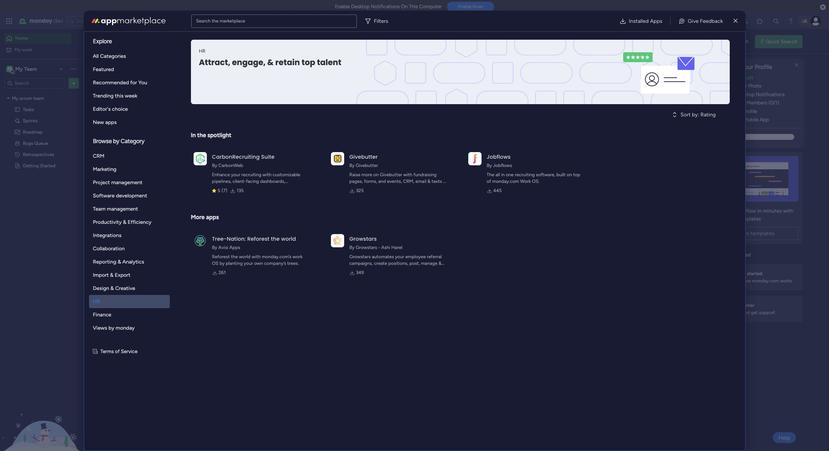 Task type: locate. For each thing, give the bounding box(es) containing it.
world up monday.com's
[[281, 235, 296, 243]]

3 circle o image from the top
[[714, 109, 718, 114]]

by for givebutter
[[350, 163, 355, 169]]

circle o image down circle o image
[[714, 109, 718, 114]]

monday.com down started
[[752, 279, 779, 284]]

my workspaces
[[131, 273, 174, 280]]

workspaces up engage,
[[223, 42, 252, 48]]

notifications up filters at the top of page
[[371, 4, 400, 10]]

0 vertical spatial complete
[[714, 64, 740, 71]]

give left feedback
[[688, 18, 699, 24]]

desktop inside the 'enable desktop notifications' link
[[736, 92, 755, 98]]

explore down made
[[732, 230, 750, 237]]

pages,
[[350, 179, 363, 184]]

quick search results list box
[[122, 75, 688, 163]]

and inside good morning, christina! quickly access your recent boards, inbox and workspaces
[[213, 42, 222, 48]]

your
[[151, 42, 162, 48], [231, 172, 240, 178], [723, 208, 733, 214], [187, 237, 198, 243], [395, 254, 405, 260], [244, 261, 253, 267]]

complete up setup
[[714, 64, 740, 71]]

0 horizontal spatial getting
[[23, 163, 39, 169]]

started
[[747, 271, 763, 277]]

by down teammates
[[212, 245, 217, 251]]

circle o image
[[714, 84, 718, 89], [714, 92, 718, 97], [714, 109, 718, 114], [714, 118, 718, 123]]

1 vertical spatial lottie animation element
[[0, 385, 84, 452]]

software development
[[93, 193, 147, 199]]

1 vertical spatial world
[[239, 254, 251, 260]]

give
[[688, 18, 699, 24], [717, 38, 727, 44]]

circle o image for upload
[[714, 84, 718, 89]]

1 vertical spatial for
[[355, 185, 361, 191]]

the for spotlight
[[197, 132, 206, 139]]

suite
[[261, 153, 275, 161]]

positions,
[[389, 261, 409, 267]]

the up monday.com's
[[271, 235, 280, 243]]

enable inside button
[[458, 4, 472, 9]]

Search in workspace field
[[14, 79, 55, 87]]

with up own
[[252, 254, 261, 260]]

crm,
[[403, 179, 415, 184]]

recruiting up facing
[[242, 172, 262, 178]]

management up development
[[111, 179, 143, 186]]

1 horizontal spatial notifications
[[756, 92, 785, 98]]

monday.com inside getting started learn how monday.com works
[[752, 279, 779, 284]]

top left talent
[[302, 57, 315, 68]]

the
[[212, 18, 219, 24], [197, 132, 206, 139], [271, 235, 280, 243], [231, 254, 238, 260]]

crm up the marketing at the left top of the page
[[93, 153, 105, 159]]

support
[[759, 310, 776, 316]]

explore up all on the left top of the page
[[93, 38, 112, 45]]

desktop up invite team members (0/1)
[[736, 92, 755, 98]]

in inside the all in one recruiting software, built on top of monday.com work os.
[[501, 172, 505, 178]]

0 horizontal spatial crm
[[93, 153, 105, 159]]

apps inside button
[[650, 18, 663, 24]]

public board image right "browse"
[[130, 134, 138, 141]]

1 horizontal spatial on
[[567, 172, 572, 178]]

help
[[730, 303, 740, 309], [779, 435, 791, 442]]

the for world
[[231, 254, 238, 260]]

0 vertical spatial top
[[302, 57, 315, 68]]

close my workspaces image
[[122, 272, 130, 280]]

the up planting
[[231, 254, 238, 260]]

1 horizontal spatial for
[[355, 185, 361, 191]]

1 vertical spatial monday.com
[[752, 279, 779, 284]]

public board image left the 'getting started'
[[14, 163, 21, 169]]

getting left started
[[23, 163, 39, 169]]

apps image
[[757, 18, 764, 25]]

by up the
[[487, 163, 492, 169]]

1 vertical spatial notifications
[[756, 92, 785, 98]]

boards,
[[180, 42, 198, 48]]

my inside list box
[[12, 96, 18, 101]]

2 > from the left
[[189, 145, 192, 151]]

my inside workspace selection element
[[15, 66, 23, 72]]

all down pages,
[[350, 185, 354, 191]]

circle o image inside upload your photo link
[[714, 84, 718, 89]]

& inside the hr attract, engage, & retain top talent
[[267, 57, 274, 68]]

2 vertical spatial public board image
[[14, 163, 21, 169]]

recommended for you
[[93, 79, 147, 86]]

learn left inspired on the bottom of the page
[[704, 252, 717, 258]]

1 horizontal spatial of
[[487, 179, 491, 184]]

0 vertical spatial help
[[730, 303, 740, 309]]

& inside enhance your recruiting with customizable pipelines, client-facing dashboards, automation & more.
[[237, 185, 240, 191]]

your inside good morning, christina! quickly access your recent boards, inbox and workspaces
[[151, 42, 162, 48]]

0 horizontal spatial help
[[730, 303, 740, 309]]

client-
[[233, 179, 246, 184]]

setup
[[720, 75, 734, 81]]

pipelines,
[[212, 179, 232, 184]]

by for jobflows
[[487, 163, 492, 169]]

installed
[[629, 18, 649, 24]]

top right built
[[573, 172, 581, 178]]

recruiting inside the all in one recruiting software, built on top of monday.com work os.
[[515, 172, 535, 178]]

service
[[121, 349, 138, 355]]

0 vertical spatial apps
[[105, 119, 117, 126]]

caret down image
[[7, 96, 10, 101]]

1 horizontal spatial in
[[758, 208, 762, 214]]

givebutter
[[350, 153, 378, 161], [356, 163, 378, 169], [380, 172, 402, 178]]

1 vertical spatial crm
[[154, 293, 167, 300]]

list box
[[0, 91, 84, 261]]

jobflows
[[487, 153, 511, 161], [493, 163, 512, 169]]

search up inbox
[[196, 18, 211, 24]]

app logo image
[[194, 152, 207, 166], [331, 152, 344, 166], [468, 152, 482, 166], [194, 234, 207, 248], [331, 234, 344, 248]]

upload
[[720, 83, 736, 89]]

spotlight
[[207, 132, 232, 139]]

by for growstars
[[350, 245, 355, 251]]

learn down center
[[730, 310, 741, 316]]

0 vertical spatial -
[[443, 179, 445, 184]]

terms of service link
[[100, 348, 138, 356]]

keep
[[350, 268, 360, 273]]

workspace image up service
[[133, 328, 149, 344]]

0 vertical spatial reforest
[[247, 235, 270, 243]]

0 horizontal spatial enable
[[335, 4, 350, 10]]

top inside the hr attract, engage, & retain top talent
[[302, 57, 315, 68]]

growstars inside growstars automates your employee referral campaigns, create positions, post, manage & keep track!
[[350, 254, 371, 260]]

apps down the nation:
[[229, 245, 240, 251]]

circle o image for install
[[714, 118, 718, 123]]

jobflows by jobflows
[[487, 153, 512, 169]]

and right inbox
[[213, 42, 222, 48]]

by for monday
[[109, 325, 114, 331]]

complete up install
[[720, 109, 742, 115]]

apps right installed
[[650, 18, 663, 24]]

hr down design
[[93, 299, 100, 305]]

explore
[[93, 38, 112, 45], [732, 230, 750, 237]]

1 horizontal spatial top
[[573, 172, 581, 178]]

2 vertical spatial crm
[[193, 302, 204, 308]]

workspace image left my team
[[6, 65, 13, 73]]

installed apps
[[629, 18, 663, 24]]

0 vertical spatial getting
[[23, 163, 39, 169]]

home
[[15, 35, 28, 41]]

learn left how
[[730, 279, 741, 284]]

0 horizontal spatial world
[[239, 254, 251, 260]]

lottie animation image
[[0, 385, 84, 452]]

give right v2 user feedback 'icon'
[[717, 38, 727, 44]]

enable
[[335, 4, 350, 10], [458, 4, 472, 9], [720, 92, 735, 98]]

update
[[131, 182, 152, 189]]

4 circle o image from the top
[[714, 118, 718, 123]]

reforest
[[247, 235, 270, 243], [212, 254, 230, 260]]

1 vertical spatial in
[[758, 208, 762, 214]]

1 vertical spatial learn
[[730, 279, 741, 284]]

started
[[40, 163, 55, 169]]

v2 bolt switch image
[[761, 38, 765, 45]]

1 horizontal spatial search
[[781, 38, 798, 45]]

my inside button
[[15, 47, 21, 52]]

1 on from the left
[[374, 172, 379, 178]]

1 horizontal spatial getting
[[730, 271, 746, 277]]

inbox
[[199, 42, 212, 48]]

workspace image down creative at the bottom
[[133, 292, 149, 308]]

1 vertical spatial top
[[573, 172, 581, 178]]

featured
[[93, 66, 114, 73]]

by right "browse"
[[113, 138, 119, 145]]

templates down boost your workflow in minutes with ready-made templates
[[751, 230, 775, 237]]

getting up how
[[730, 271, 746, 277]]

your down christina! at top
[[151, 42, 162, 48]]

& down referral
[[439, 261, 442, 267]]

and down center
[[742, 310, 750, 316]]

show all button
[[394, 163, 416, 174]]

upload your photo link
[[714, 83, 803, 90]]

0 vertical spatial retrospectives
[[140, 134, 177, 141]]

circle o image inside the 'enable desktop notifications' link
[[714, 92, 718, 97]]

0 vertical spatial all
[[409, 165, 414, 171]]

workspace image containing m
[[6, 65, 13, 73]]

option
[[0, 92, 84, 94]]

0 horizontal spatial apps
[[105, 119, 117, 126]]

of inside the all in one recruiting software, built on top of monday.com work os.
[[487, 179, 491, 184]]

explore inside explore templates button
[[732, 230, 750, 237]]

0 horizontal spatial work
[[22, 47, 32, 52]]

help inside help center learn and get support
[[730, 303, 740, 309]]

6 > from the left
[[470, 145, 473, 151]]

workspace image
[[6, 65, 13, 73], [133, 292, 149, 308], [133, 328, 149, 344]]

and inside help center learn and get support
[[742, 310, 750, 316]]

0 horizontal spatial give
[[688, 18, 699, 24]]

get left inspired on the bottom of the page
[[723, 252, 731, 258]]

all right the
[[496, 172, 500, 178]]

enable desktop notifications
[[720, 92, 785, 98]]

terms of use image
[[93, 348, 98, 356]]

getting started
[[23, 163, 55, 169]]

enable for enable now!
[[458, 4, 472, 9]]

complete profile
[[720, 109, 758, 115]]

with up crm,
[[404, 172, 413, 178]]

5 (7)
[[218, 188, 227, 194]]

1 vertical spatial management
[[107, 206, 138, 212]]

search right quick
[[781, 38, 798, 45]]

1 horizontal spatial recruiting
[[515, 172, 535, 178]]

desktop up filters dropdown button
[[351, 4, 370, 10]]

all inside the all in one recruiting software, built on top of monday.com work os.
[[496, 172, 500, 178]]

& down fundraising
[[428, 179, 431, 184]]

for down pages,
[[355, 185, 361, 191]]

2 monday dev > my team > my scrum team from the left
[[326, 145, 412, 151]]

lottie animation element
[[516, 29, 702, 54], [0, 385, 84, 452]]

hr for hr attract, engage, & retain top talent
[[199, 48, 205, 54]]

1 vertical spatial jobflows
[[493, 163, 512, 169]]

0 horizontal spatial reforest
[[212, 254, 230, 260]]

1 horizontal spatial apps
[[206, 214, 219, 221]]

templates down workflow
[[738, 216, 761, 222]]

productivity
[[93, 219, 122, 226]]

app logo image for jobflows
[[468, 152, 482, 166]]

the inside reforest the world with monday.com's work os by planting your own company's trees.
[[231, 254, 238, 260]]

hr inside the hr attract, engage, & retain top talent
[[199, 48, 205, 54]]

with up the dashboards,
[[263, 172, 272, 178]]

0 horizontal spatial workspaces
[[141, 273, 174, 280]]

1 horizontal spatial -
[[443, 179, 445, 184]]

1 vertical spatial invite
[[172, 237, 186, 243]]

install our mobile app link
[[714, 116, 803, 124]]

learn inside help center learn and get support
[[730, 310, 741, 316]]

apps inside tree-nation: reforest the world by avisi apps
[[229, 245, 240, 251]]

public board image
[[14, 106, 21, 113], [130, 134, 138, 141], [14, 163, 21, 169]]

0 horizontal spatial hr
[[93, 299, 100, 305]]

1 horizontal spatial apps
[[650, 18, 663, 24]]

reforest up os
[[212, 254, 230, 260]]

1 vertical spatial all
[[496, 172, 500, 178]]

templates image image
[[710, 156, 797, 202]]

see plans button
[[67, 16, 99, 26]]

2 vertical spatial all
[[350, 185, 354, 191]]

1 horizontal spatial enable
[[458, 4, 472, 9]]

by inside reforest the world with monday.com's work os by planting your own company's trees.
[[220, 261, 225, 267]]

os.
[[532, 179, 540, 184]]

management
[[111, 179, 143, 186], [107, 206, 138, 212]]

3 monday dev > my team > my scrum team from the left
[[420, 145, 506, 151]]

team up tasks
[[33, 96, 44, 101]]

1 recruiting from the left
[[242, 172, 262, 178]]

getting inside getting started learn how monday.com works
[[730, 271, 746, 277]]

enable now!
[[458, 4, 483, 9]]

your up positions,
[[395, 254, 405, 260]]

world inside reforest the world with monday.com's work os by planting your own company's trees.
[[239, 254, 251, 260]]

0 vertical spatial world
[[281, 235, 296, 243]]

category
[[121, 138, 145, 145]]

1 vertical spatial help
[[779, 435, 791, 442]]

& down client-
[[237, 185, 240, 191]]

circle o image
[[714, 101, 718, 106]]

help inside button
[[779, 435, 791, 442]]

- inside raise more on givebutter with fundraising pages, forms, and events, crm, email & texts - all for free.
[[443, 179, 445, 184]]

135
[[237, 188, 244, 194]]

0 vertical spatial by
[[113, 138, 119, 145]]

with inside raise more on givebutter with fundraising pages, forms, and events, crm, email & texts - all for free.
[[404, 172, 413, 178]]

team
[[33, 96, 44, 101], [215, 145, 225, 151], [402, 145, 412, 151], [495, 145, 506, 151]]

0 vertical spatial hr
[[199, 48, 205, 54]]

1 monday dev > my team > my scrum team link from the left
[[315, 80, 412, 155]]

nation:
[[227, 235, 246, 243]]

m
[[8, 66, 12, 72]]

the left marketplace
[[212, 18, 219, 24]]

by inside givebutter by givebutter
[[350, 163, 355, 169]]

1 vertical spatial your
[[737, 83, 747, 89]]

crm right sales
[[193, 302, 204, 308]]

& left export at the bottom of the page
[[110, 272, 114, 279]]

reforest up reforest the world with monday.com's work os by planting your own company's trees.
[[247, 235, 270, 243]]

the right in
[[197, 132, 206, 139]]

learn for getting
[[730, 279, 741, 284]]

jobflows up one in the top of the page
[[493, 163, 512, 169]]

1 vertical spatial public board image
[[130, 134, 138, 141]]

by inside tree-nation: reforest the world by avisi apps
[[212, 245, 217, 251]]

your up "account"
[[742, 64, 754, 71]]

recommended
[[93, 79, 129, 86]]

texts
[[432, 179, 442, 184]]

getting started learn how monday.com works
[[730, 271, 793, 284]]

1 horizontal spatial explore
[[732, 230, 750, 237]]

1 vertical spatial explore
[[732, 230, 750, 237]]

notifications up (0/1)
[[756, 92, 785, 98]]

public board image left tasks
[[14, 106, 21, 113]]

2 on from the left
[[567, 172, 572, 178]]

company's
[[264, 261, 286, 267]]

0 vertical spatial givebutter
[[350, 153, 378, 161]]

& right design
[[111, 285, 114, 292]]

1 horizontal spatial monday.com
[[752, 279, 779, 284]]

0 vertical spatial in
[[501, 172, 505, 178]]

in the spotlight
[[191, 132, 232, 139]]

works
[[780, 279, 793, 284]]

1 horizontal spatial hr
[[199, 48, 205, 54]]

by inside growstars by growstars - ashi harel
[[350, 245, 355, 251]]

0 vertical spatial lottie animation element
[[516, 29, 702, 54]]

for left "you"
[[130, 79, 137, 86]]

management up productivity & efficiency
[[107, 206, 138, 212]]

banner logo image
[[601, 40, 722, 104]]

learn inside getting started learn how monday.com works
[[730, 279, 741, 284]]

by inside jobflows by jobflows
[[487, 163, 492, 169]]

work inside reforest the world with monday.com's work os by planting your own company's trees.
[[293, 254, 303, 260]]

0 vertical spatial for
[[130, 79, 137, 86]]

& up export at the bottom of the page
[[118, 259, 121, 265]]

your up made
[[723, 208, 733, 214]]

workflow
[[735, 208, 757, 214]]

0 vertical spatial growstars
[[350, 235, 377, 243]]

work up trees.
[[293, 254, 303, 260]]

enable now! button
[[447, 2, 494, 12]]

invite team members (0/1) link
[[714, 99, 803, 107]]

getting
[[23, 163, 39, 169], [730, 271, 746, 277]]

apps right new
[[105, 119, 117, 126]]

workspaces inside good morning, christina! quickly access your recent boards, inbox and workspaces
[[223, 42, 252, 48]]

good morning, christina! quickly access your recent boards, inbox and workspaces
[[114, 35, 252, 48]]

0 horizontal spatial search
[[196, 18, 211, 24]]

top inside the all in one recruiting software, built on top of monday.com work os.
[[573, 172, 581, 178]]

by up enhance
[[212, 163, 217, 169]]

circle o image up circle o image
[[714, 92, 718, 97]]

0 vertical spatial your
[[742, 64, 754, 71]]

reforest inside tree-nation: reforest the world by avisi apps
[[247, 235, 270, 243]]

team up show all
[[402, 145, 412, 151]]

c
[[138, 295, 144, 305]]

2 horizontal spatial all
[[496, 172, 500, 178]]

invite for invite your teammates and start collaborating
[[172, 237, 186, 243]]

computer
[[419, 4, 442, 10]]

0 vertical spatial invite
[[720, 100, 733, 106]]

circle o image inside install our mobile app link
[[714, 118, 718, 123]]

your left own
[[244, 261, 253, 267]]

1 vertical spatial work
[[293, 254, 303, 260]]

1 vertical spatial desktop
[[736, 92, 755, 98]]

by up campaigns,
[[350, 245, 355, 251]]

on right built
[[567, 172, 572, 178]]

templates
[[738, 216, 761, 222], [751, 230, 775, 237]]

your inside reforest the world with monday.com's work os by planting your own company's trees.
[[244, 261, 253, 267]]

0 vertical spatial public board image
[[14, 106, 21, 113]]

0 vertical spatial monday.com
[[493, 179, 519, 184]]

0 horizontal spatial notifications
[[371, 4, 400, 10]]

your inside growstars automates your employee referral campaigns, create positions, post, manage & keep track!
[[395, 254, 405, 260]]

circle o image inside complete profile link
[[714, 109, 718, 114]]

0 horizontal spatial on
[[374, 172, 379, 178]]

roy mann image
[[138, 204, 151, 218]]

1 vertical spatial get
[[751, 310, 758, 316]]

analytics
[[122, 259, 144, 265]]

dapulse x slim image
[[793, 61, 801, 69]]

1 horizontal spatial desktop
[[736, 92, 755, 98]]

0 vertical spatial profile
[[755, 64, 773, 71]]

all right the show
[[409, 165, 414, 171]]

by for category
[[113, 138, 119, 145]]

0 horizontal spatial top
[[302, 57, 315, 68]]

crm for crm monday sales crm
[[154, 293, 167, 300]]

0 vertical spatial desktop
[[351, 4, 370, 10]]

team up jobflows by jobflows
[[495, 145, 506, 151]]

monday.com inside the all in one recruiting software, built on top of monday.com work os.
[[493, 179, 519, 184]]

1 vertical spatial templates
[[751, 230, 775, 237]]

0 vertical spatial get
[[723, 252, 731, 258]]

- right texts
[[443, 179, 445, 184]]

profile down invite team members (0/1)
[[744, 109, 758, 115]]

christina overa image
[[811, 16, 822, 26]]

2 vertical spatial growstars
[[350, 254, 371, 260]]

work down home on the left top of the page
[[22, 47, 32, 52]]

on up forms,
[[374, 172, 379, 178]]

by up raise
[[350, 163, 355, 169]]

on
[[401, 4, 408, 10]]

1 horizontal spatial all
[[409, 165, 414, 171]]

1 circle o image from the top
[[714, 84, 718, 89]]

add to favorites image
[[202, 134, 208, 141]]

by right views
[[109, 325, 114, 331]]

public board image inside quick search results list box
[[130, 134, 138, 141]]

tree-
[[212, 235, 227, 243]]

and right forms,
[[379, 179, 386, 184]]

your down "account"
[[737, 83, 747, 89]]

1 horizontal spatial help
[[779, 435, 791, 442]]

1 horizontal spatial work
[[293, 254, 303, 260]]

circle o image for complete
[[714, 109, 718, 114]]

apps for more apps
[[206, 214, 219, 221]]

4 > from the left
[[376, 145, 379, 151]]

all inside button
[[409, 165, 414, 171]]

app logo image for tree-nation: reforest the world
[[194, 234, 207, 248]]

show
[[396, 165, 408, 171]]

give inside button
[[688, 18, 699, 24]]

browse by category
[[93, 138, 145, 145]]

apps
[[105, 119, 117, 126], [206, 214, 219, 221]]

on
[[374, 172, 379, 178], [567, 172, 572, 178]]

1 horizontal spatial crm
[[154, 293, 167, 300]]

templates inside boost your workflow in minutes with ready-made templates
[[738, 216, 761, 222]]

workspace image containing c
[[133, 292, 149, 308]]

and up avisi on the left of the page
[[227, 237, 236, 243]]

crm for crm
[[93, 153, 105, 159]]

0 horizontal spatial recruiting
[[242, 172, 262, 178]]

talent
[[317, 57, 341, 68]]

1 horizontal spatial world
[[281, 235, 296, 243]]

1 horizontal spatial get
[[751, 310, 758, 316]]

1 vertical spatial complete
[[720, 109, 742, 115]]

in left one in the top of the page
[[501, 172, 505, 178]]

app logo image for givebutter
[[331, 152, 344, 166]]

1 vertical spatial by
[[220, 261, 225, 267]]

inbox image
[[728, 18, 735, 25]]

2 recruiting from the left
[[515, 172, 535, 178]]

our
[[735, 117, 743, 123]]

world up planting
[[239, 254, 251, 260]]

you
[[138, 79, 147, 86]]

monday dev > my team > my scrum team for 2nd the 'monday dev > my team > my scrum team' link from the right
[[326, 145, 412, 151]]

with right minutes
[[784, 208, 794, 214]]

- left ashi
[[378, 245, 380, 251]]

software,
[[536, 172, 556, 178]]

2 circle o image from the top
[[714, 92, 718, 97]]

dapulse close image
[[821, 4, 826, 11]]

enable for enable desktop notifications on this computer
[[335, 4, 350, 10]]

sort by: rating
[[681, 112, 716, 118]]

0 vertical spatial work
[[22, 47, 32, 52]]

public board image for getting started
[[14, 163, 21, 169]]

tasks
[[23, 107, 34, 112]]

trending this week
[[93, 93, 137, 99]]

0 horizontal spatial get
[[723, 252, 731, 258]]

hr down inbox
[[199, 48, 205, 54]]

2 horizontal spatial monday dev > my team > my scrum team
[[420, 145, 506, 151]]



Task type: describe. For each thing, give the bounding box(es) containing it.
enable for enable desktop notifications
[[720, 92, 735, 98]]

more
[[191, 214, 205, 221]]

growstars for growstars automates your employee referral campaigns, create positions, post, manage & keep track!
[[350, 254, 371, 260]]

help for help center learn and get support
[[730, 303, 740, 309]]

app
[[760, 117, 769, 123]]

all inside raise more on givebutter with fundraising pages, forms, and events, crm, email & texts - all for free.
[[350, 185, 354, 191]]

work inside button
[[22, 47, 32, 52]]

5 > from the left
[[446, 145, 449, 151]]

templates inside explore templates button
[[751, 230, 775, 237]]

all for the
[[496, 172, 500, 178]]

sort by: rating button
[[661, 110, 730, 120]]

& inside raise more on givebutter with fundraising pages, forms, and events, crm, email & texts - all for free.
[[428, 179, 431, 184]]

attract,
[[199, 57, 230, 68]]

show all
[[396, 165, 414, 171]]

editor's
[[93, 106, 111, 112]]

complete for complete your profile
[[714, 64, 740, 71]]

recruiting inside enhance your recruiting with customizable pipelines, client-facing dashboards, automation & more.
[[242, 172, 262, 178]]

app logo image for growstars
[[331, 234, 344, 248]]

325
[[356, 188, 364, 194]]

0 vertical spatial jobflows
[[487, 153, 511, 161]]

app logo image for carbonrecruiting suite
[[194, 152, 207, 166]]

the inside tree-nation: reforest the world by avisi apps
[[271, 235, 280, 243]]

sales
[[181, 302, 192, 308]]

in inside boost your workflow in minutes with ready-made templates
[[758, 208, 762, 214]]

v2 user feedback image
[[709, 38, 714, 45]]

the for marketplace
[[212, 18, 219, 24]]

installed apps button
[[615, 14, 668, 28]]

efficiency
[[128, 219, 152, 226]]

collaboration
[[93, 246, 125, 252]]

christina!
[[146, 35, 166, 41]]

views by monday
[[93, 325, 135, 331]]

invite members image
[[742, 18, 749, 25]]

with inside reforest the world with monday.com's work os by planting your own company's trees.
[[252, 254, 261, 260]]

planting
[[226, 261, 243, 267]]

scrum up tasks
[[19, 96, 32, 101]]

my work button
[[4, 45, 71, 55]]

more apps
[[191, 214, 219, 221]]

update feed (inbox)
[[131, 182, 187, 189]]

2 vertical spatial workspace image
[[133, 328, 149, 344]]

close update feed (inbox) image
[[122, 181, 130, 189]]

1 monday dev > my team > my scrum team from the left
[[139, 145, 225, 151]]

5
[[218, 188, 220, 194]]

2 monday dev > my team > my scrum team link from the left
[[408, 80, 506, 155]]

all categories
[[93, 53, 126, 59]]

new
[[93, 119, 104, 126]]

givebutter by givebutter
[[350, 153, 378, 169]]

finance
[[93, 312, 111, 318]]

productivity & efficiency
[[93, 219, 152, 226]]

give for give feedback
[[717, 38, 727, 44]]

getting for getting started learn how monday.com works
[[730, 271, 746, 277]]

my work
[[15, 47, 32, 52]]

one
[[506, 172, 514, 178]]

with inside boost your workflow in minutes with ready-made templates
[[784, 208, 794, 214]]

1 vertical spatial growstars
[[356, 245, 377, 251]]

marketplace
[[220, 18, 245, 24]]

on inside the all in one recruiting software, built on top of monday.com work os.
[[567, 172, 572, 178]]

enhance your recruiting with customizable pipelines, client-facing dashboards, automation & more.
[[212, 172, 300, 191]]

hr for hr
[[93, 299, 100, 305]]

(0/1)
[[769, 100, 780, 106]]

integrations
[[93, 232, 121, 239]]

public board image
[[224, 134, 231, 141]]

0 vertical spatial search
[[196, 18, 211, 24]]

list box containing my scrum team
[[0, 91, 84, 261]]

automation
[[212, 185, 236, 191]]

invite team members (0/1)
[[720, 100, 780, 106]]

team inside workspace selection element
[[24, 66, 37, 72]]

search everything image
[[773, 18, 780, 25]]

members
[[747, 100, 768, 106]]

complete for complete profile
[[720, 109, 742, 115]]

quick
[[766, 38, 780, 45]]

rating
[[701, 112, 716, 118]]

install
[[720, 117, 733, 123]]

referral
[[427, 254, 442, 260]]

growstars automates your employee referral campaigns, create positions, post, manage & keep track!
[[350, 254, 442, 273]]

dapulse x slim image
[[734, 17, 738, 25]]

management for team management
[[107, 206, 138, 212]]

my team
[[15, 66, 37, 72]]

& left efficiency
[[123, 219, 126, 226]]

your inside boost your workflow in minutes with ready-made templates
[[723, 208, 733, 214]]

scrum up the show
[[388, 145, 401, 151]]

home button
[[4, 33, 71, 44]]

quick search button
[[755, 35, 803, 48]]

carbonweb
[[219, 163, 243, 169]]

sort
[[681, 112, 691, 118]]

0 horizontal spatial for
[[130, 79, 137, 86]]

your left teammates
[[187, 237, 198, 243]]

hr attract, engage, & retain top talent
[[199, 48, 341, 68]]

& left inspired on the bottom of the page
[[718, 252, 722, 258]]

avisi
[[219, 245, 228, 251]]

all for show
[[409, 165, 414, 171]]

feed
[[153, 182, 165, 189]]

design & creative
[[93, 285, 135, 292]]

givebutter inside raise more on givebutter with fundraising pages, forms, and events, crm, email & texts - all for free.
[[380, 172, 402, 178]]

campaigns,
[[350, 261, 373, 267]]

categories
[[100, 53, 126, 59]]

work
[[520, 179, 531, 184]]

explore for explore templates
[[732, 230, 750, 237]]

your for upload
[[737, 83, 747, 89]]

0 vertical spatial learn
[[704, 252, 717, 258]]

select product image
[[6, 18, 13, 25]]

2 horizontal spatial crm
[[193, 302, 204, 308]]

by inside carbonrecruiting suite by carbonweb
[[212, 163, 217, 169]]

desktop for enable desktop notifications on this computer
[[351, 4, 370, 10]]

0 horizontal spatial of
[[115, 349, 120, 355]]

setup account link
[[714, 74, 803, 82]]

create
[[374, 261, 387, 267]]

good
[[114, 35, 126, 41]]

notifications image
[[713, 18, 720, 25]]

public board image for tasks
[[14, 106, 21, 113]]

circle o image for enable
[[714, 92, 718, 97]]

public board image for retrospectives
[[130, 134, 138, 141]]

explore for explore
[[93, 38, 112, 45]]

with inside enhance your recruiting with customizable pipelines, client-facing dashboards, automation & more.
[[263, 172, 272, 178]]

261
[[219, 270, 226, 276]]

raise more on givebutter with fundraising pages, forms, and events, crm, email & texts - all for free.
[[350, 172, 445, 191]]

photo
[[749, 83, 762, 89]]

boost your workflow in minutes with ready-made templates
[[708, 208, 794, 222]]

growstars for growstars by growstars - ashi harel
[[350, 235, 377, 243]]

filters button
[[362, 14, 394, 28]]

feedback
[[700, 18, 723, 24]]

getting for getting started
[[23, 163, 39, 169]]

give for give feedback
[[688, 18, 699, 24]]

help image
[[788, 18, 794, 25]]

scrum up jobflows by jobflows
[[482, 145, 494, 151]]

notifications for enable desktop notifications on this computer
[[371, 4, 400, 10]]

access
[[134, 42, 150, 48]]

notifications for enable desktop notifications
[[756, 92, 785, 98]]

help for help
[[779, 435, 791, 442]]

how
[[742, 279, 751, 284]]

post,
[[410, 261, 420, 267]]

bugs
[[23, 141, 33, 146]]

import & export
[[93, 272, 131, 279]]

more.
[[241, 185, 253, 191]]

0 horizontal spatial retrospectives
[[23, 152, 54, 157]]

management for project management
[[111, 179, 143, 186]]

workspace selection element
[[6, 65, 38, 74]]

retrospectives inside quick search results list box
[[140, 134, 177, 141]]

search inside button
[[781, 38, 798, 45]]

& inside growstars automates your employee referral campaigns, create positions, post, manage & keep track!
[[439, 261, 442, 267]]

monday inside crm monday sales crm
[[162, 302, 180, 308]]

complete your profile
[[714, 64, 773, 71]]

for inside raise more on givebutter with fundraising pages, forms, and events, crm, email & texts - all for free.
[[355, 185, 361, 191]]

your for complete
[[742, 64, 754, 71]]

1 vertical spatial givebutter
[[356, 163, 378, 169]]

help button
[[773, 433, 796, 444]]

3 > from the left
[[353, 145, 355, 151]]

apps marketplace image
[[92, 17, 165, 25]]

scrum down add to favorites icon
[[201, 145, 213, 151]]

os
[[212, 261, 219, 267]]

retain
[[275, 57, 300, 68]]

quickly
[[114, 42, 132, 48]]

all
[[93, 53, 99, 59]]

on inside raise more on givebutter with fundraising pages, forms, and events, crm, email & texts - all for free.
[[374, 172, 379, 178]]

give feedback link
[[674, 14, 729, 28]]

ashi
[[382, 245, 390, 251]]

trending
[[93, 93, 114, 99]]

monday dev > my team > my scrum team for second the 'monday dev > my team > my scrum team' link
[[420, 145, 506, 151]]

desktop for enable desktop notifications
[[736, 92, 755, 98]]

automates
[[372, 254, 394, 260]]

crm monday sales crm
[[154, 293, 204, 308]]

reporting
[[93, 259, 116, 265]]

1 image
[[733, 14, 739, 21]]

- inside growstars by growstars - ashi harel
[[378, 245, 380, 251]]

1 > from the left
[[165, 145, 168, 151]]

explore templates
[[732, 230, 775, 237]]

your inside enhance your recruiting with customizable pipelines, client-facing dashboards, automation & more.
[[231, 172, 240, 178]]

see
[[76, 18, 84, 24]]

team down spotlight
[[215, 145, 225, 151]]

and inside raise more on givebutter with fundraising pages, forms, and events, crm, email & texts - all for free.
[[379, 179, 386, 184]]

apps for new apps
[[105, 119, 117, 126]]

explore templates button
[[708, 227, 799, 240]]

filters
[[374, 18, 388, 24]]

1 vertical spatial profile
[[744, 109, 758, 115]]

check circle image
[[714, 75, 718, 80]]

marketing
[[93, 166, 117, 173]]

this
[[409, 4, 418, 10]]

get inside help center learn and get support
[[751, 310, 758, 316]]

world inside tree-nation: reforest the world by avisi apps
[[281, 235, 296, 243]]

harel
[[392, 245, 403, 251]]

upload your photo
[[720, 83, 762, 89]]

terms
[[100, 349, 114, 355]]

reforest inside reforest the world with monday.com's work os by planting your own company's trees.
[[212, 254, 230, 260]]

learn for help
[[730, 310, 741, 316]]

0 horizontal spatial lottie animation element
[[0, 385, 84, 452]]

invite for invite team members (0/1)
[[720, 100, 733, 106]]



Task type: vqa. For each thing, say whether or not it's contained in the screenshot.
first the high from the bottom of the page
no



